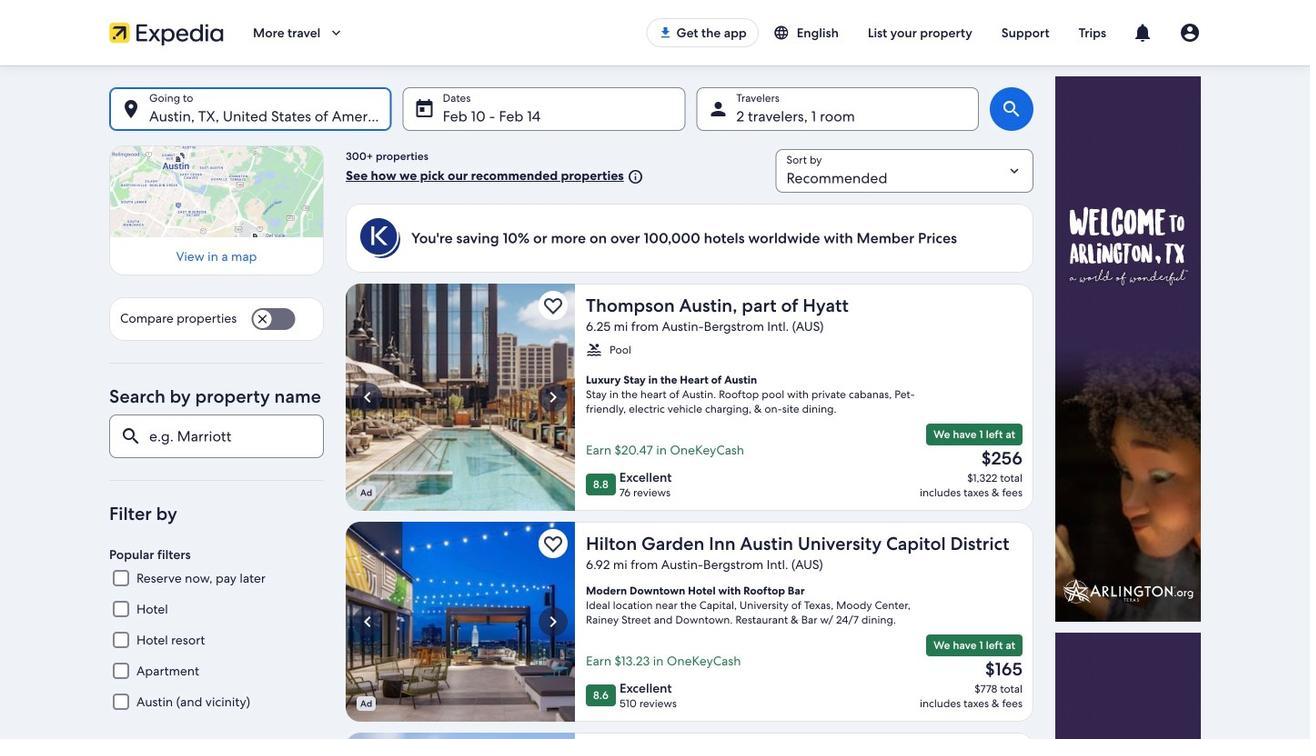Task type: locate. For each thing, give the bounding box(es) containing it.
small image
[[773, 25, 797, 41], [624, 169, 644, 185], [586, 342, 602, 358]]

download the app button image
[[658, 25, 673, 40]]

2 vertical spatial small image
[[586, 342, 602, 358]]

Save Thompson Austin, part of Hyatt to a trip checkbox
[[539, 291, 568, 320]]

Save Hilton Garden Inn Austin University Capitol District to a trip checkbox
[[539, 530, 568, 559]]

0 horizontal spatial small image
[[586, 342, 602, 358]]

1 vertical spatial small image
[[624, 169, 644, 185]]

show previous image for hilton garden inn austin university capitol district image
[[357, 611, 378, 633]]

search image
[[1001, 98, 1023, 120]]

0 vertical spatial small image
[[773, 25, 797, 41]]

more travel image
[[328, 25, 344, 41]]



Task type: vqa. For each thing, say whether or not it's contained in the screenshot.
your
no



Task type: describe. For each thing, give the bounding box(es) containing it.
static map image image
[[109, 146, 324, 238]]

2 horizontal spatial small image
[[773, 25, 797, 41]]

communication center icon image
[[1132, 22, 1154, 44]]

show next image for hilton garden inn austin university capitol district image
[[542, 611, 564, 633]]

exterior image
[[346, 733, 575, 740]]

rooftop terrace image
[[346, 522, 575, 722]]

expedia logo image
[[109, 20, 224, 45]]

1 horizontal spatial small image
[[624, 169, 644, 185]]

show previous image for thompson austin, part of hyatt image
[[357, 387, 378, 409]]

lobby image
[[346, 284, 575, 511]]

show next image for thompson austin, part of hyatt image
[[542, 387, 564, 409]]



